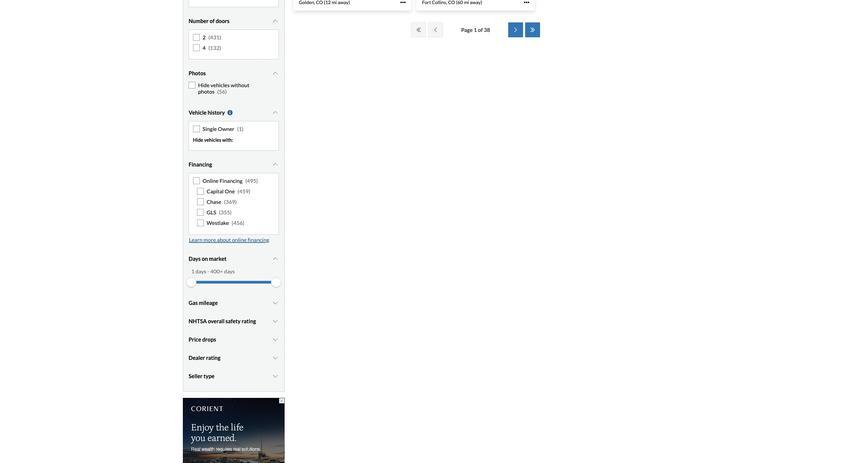 Task type: vqa. For each thing, say whether or not it's contained in the screenshot.
Take
no



Task type: describe. For each thing, give the bounding box(es) containing it.
drops
[[202, 336, 216, 343]]

chevron left image
[[433, 27, 439, 33]]

number of doors
[[189, 18, 230, 24]]

0 horizontal spatial 1
[[191, 268, 195, 275]]

chevron double right image
[[530, 27, 536, 33]]

vehicle history button
[[189, 104, 279, 121]]

photos
[[198, 88, 215, 95]]

chevron down image for dealer rating
[[272, 355, 279, 361]]

photos button
[[189, 65, 279, 82]]

gls (355)
[[207, 209, 232, 216]]

nhtsa overall safety rating
[[189, 318, 256, 324]]

0 vertical spatial rating
[[242, 318, 256, 324]]

owner
[[218, 126, 235, 132]]

1 vertical spatial of
[[478, 27, 483, 33]]

1 days from the left
[[196, 268, 207, 275]]

about
[[217, 236, 231, 243]]

days on market button
[[189, 250, 279, 267]]

single owner (1)
[[203, 126, 244, 132]]

gls
[[207, 209, 216, 216]]

(56)
[[217, 88, 227, 95]]

overall
[[208, 318, 225, 324]]

chevron down image for nhtsa overall safety rating
[[272, 319, 279, 324]]

seller
[[189, 373, 203, 379]]

financing
[[248, 236, 269, 243]]

doors
[[216, 18, 230, 24]]

1 ellipsis h image from the left
[[401, 0, 406, 5]]

1 days - 400+ days
[[191, 268, 235, 275]]

price drops
[[189, 336, 216, 343]]

chase
[[207, 199, 221, 205]]

(456)
[[232, 220, 245, 226]]

(1)
[[237, 126, 244, 132]]

seller type button
[[189, 368, 279, 385]]

chase (369)
[[207, 199, 237, 205]]

mileage
[[199, 300, 218, 306]]

(459)
[[238, 188, 250, 194]]

2
[[203, 34, 206, 40]]

online
[[232, 236, 247, 243]]

without
[[231, 82, 250, 88]]

(132)
[[209, 44, 221, 51]]

(355)
[[219, 209, 232, 216]]

chevron double left image
[[416, 27, 422, 33]]

online
[[203, 177, 219, 184]]

4
[[203, 44, 206, 51]]

price drops button
[[189, 331, 279, 348]]

hide vehicles without photos
[[198, 82, 250, 95]]

dealer
[[189, 355, 205, 361]]

westlake
[[207, 220, 229, 226]]

capital
[[207, 188, 224, 194]]

chevron down image for gas mileage
[[272, 300, 279, 306]]

safety
[[226, 318, 241, 324]]

learn more about online financing button
[[189, 235, 270, 245]]

one
[[225, 188, 235, 194]]

gas mileage
[[189, 300, 218, 306]]

advertisement region
[[183, 398, 285, 463]]

hide for hide vehicles without photos
[[198, 82, 210, 88]]

on
[[202, 256, 208, 262]]

learn more about online financing
[[189, 236, 269, 243]]

days
[[189, 256, 201, 262]]

hide vehicles with:
[[193, 137, 233, 143]]

dealer rating
[[189, 355, 221, 361]]

history
[[208, 109, 225, 116]]

learn
[[189, 236, 203, 243]]

market
[[209, 256, 227, 262]]

photos
[[189, 70, 206, 76]]

financing button
[[189, 156, 279, 173]]

2 days from the left
[[224, 268, 235, 275]]



Task type: locate. For each thing, give the bounding box(es) containing it.
-
[[208, 268, 209, 275]]

4 (132)
[[203, 44, 221, 51]]

gas
[[189, 300, 198, 306]]

3 chevron down image from the top
[[272, 300, 279, 306]]

chevron down image inside dealer rating dropdown button
[[272, 355, 279, 361]]

4 chevron down image from the top
[[272, 319, 279, 324]]

400+
[[210, 268, 223, 275]]

days right 400+
[[224, 268, 235, 275]]

hide up photos
[[198, 82, 210, 88]]

chevron down image for number of doors
[[272, 18, 279, 24]]

chevron down image inside number of doors dropdown button
[[272, 18, 279, 24]]

chevron down image inside 'gas mileage' dropdown button
[[272, 300, 279, 306]]

gas mileage button
[[189, 295, 279, 312]]

0 horizontal spatial financing
[[189, 161, 212, 168]]

with:
[[222, 137, 233, 143]]

0 vertical spatial financing
[[189, 161, 212, 168]]

chevron down image for financing
[[272, 162, 279, 167]]

1 horizontal spatial days
[[224, 268, 235, 275]]

2 chevron down image from the top
[[272, 71, 279, 76]]

chevron down image
[[272, 110, 279, 116], [272, 256, 279, 262], [272, 300, 279, 306], [272, 337, 279, 342], [272, 355, 279, 361], [272, 374, 279, 379]]

online financing (495)
[[203, 177, 258, 184]]

days on market
[[189, 256, 227, 262]]

(431)
[[209, 34, 221, 40]]

capital one (459)
[[207, 188, 250, 194]]

(369)
[[224, 199, 237, 205]]

days
[[196, 268, 207, 275], [224, 268, 235, 275]]

vehicles for with:
[[204, 137, 221, 143]]

chevron down image inside financing dropdown button
[[272, 162, 279, 167]]

5 chevron down image from the top
[[272, 355, 279, 361]]

dealer rating button
[[189, 350, 279, 367]]

vehicles
[[211, 82, 230, 88], [204, 137, 221, 143]]

hide for hide vehicles with:
[[193, 137, 203, 143]]

of left doors
[[210, 18, 215, 24]]

1
[[474, 27, 477, 33], [191, 268, 195, 275]]

0 vertical spatial vehicles
[[211, 82, 230, 88]]

1 chevron down image from the top
[[272, 18, 279, 24]]

chevron down image for photos
[[272, 71, 279, 76]]

vehicle history
[[189, 109, 225, 116]]

0 horizontal spatial rating
[[206, 355, 221, 361]]

1 down days
[[191, 268, 195, 275]]

chevron down image inside days on market dropdown button
[[272, 256, 279, 262]]

6 chevron down image from the top
[[272, 374, 279, 379]]

hide
[[198, 82, 210, 88], [193, 137, 203, 143]]

chevron down image for days on market
[[272, 256, 279, 262]]

chevron down image inside the vehicle history dropdown button
[[272, 110, 279, 116]]

1 horizontal spatial rating
[[242, 318, 256, 324]]

1 chevron down image from the top
[[272, 110, 279, 116]]

chevron down image for seller type
[[272, 374, 279, 379]]

4 chevron down image from the top
[[272, 337, 279, 342]]

info circle image
[[227, 110, 233, 116]]

2 chevron down image from the top
[[272, 256, 279, 262]]

1 horizontal spatial ellipsis h image
[[524, 0, 529, 5]]

financing
[[189, 161, 212, 168], [220, 177, 243, 184]]

vehicles up (56)
[[211, 82, 230, 88]]

more
[[204, 236, 216, 243]]

westlake (456)
[[207, 220, 245, 226]]

seller type
[[189, 373, 215, 379]]

ellipsis h image
[[401, 0, 406, 5], [524, 0, 529, 5]]

chevron down image for price drops
[[272, 337, 279, 342]]

1 vertical spatial vehicles
[[204, 137, 221, 143]]

days left -
[[196, 268, 207, 275]]

price
[[189, 336, 201, 343]]

nhtsa overall safety rating button
[[189, 313, 279, 330]]

1 vertical spatial rating
[[206, 355, 221, 361]]

financing inside dropdown button
[[189, 161, 212, 168]]

0 horizontal spatial ellipsis h image
[[401, 0, 406, 5]]

financing up one
[[220, 177, 243, 184]]

rating right dealer
[[206, 355, 221, 361]]

hide inside hide vehicles without photos
[[198, 82, 210, 88]]

financing up online
[[189, 161, 212, 168]]

1 vertical spatial hide
[[193, 137, 203, 143]]

of
[[210, 18, 215, 24], [478, 27, 483, 33]]

38
[[484, 27, 490, 33]]

1 vertical spatial 1
[[191, 268, 195, 275]]

vehicle
[[189, 109, 207, 116]]

2 (431)
[[203, 34, 221, 40]]

1 vertical spatial financing
[[220, 177, 243, 184]]

1 horizontal spatial of
[[478, 27, 483, 33]]

0 vertical spatial of
[[210, 18, 215, 24]]

0 horizontal spatial of
[[210, 18, 215, 24]]

rating right safety
[[242, 318, 256, 324]]

nhtsa
[[189, 318, 207, 324]]

page
[[461, 27, 473, 33]]

single
[[203, 126, 217, 132]]

3 chevron down image from the top
[[272, 162, 279, 167]]

hide down single
[[193, 137, 203, 143]]

number
[[189, 18, 209, 24]]

chevron down image inside the seller type dropdown button
[[272, 374, 279, 379]]

type
[[204, 373, 215, 379]]

chevron down image inside nhtsa overall safety rating dropdown button
[[272, 319, 279, 324]]

vehicles down single
[[204, 137, 221, 143]]

2 ellipsis h image from the left
[[524, 0, 529, 5]]

0 vertical spatial hide
[[198, 82, 210, 88]]

number of doors button
[[189, 12, 279, 29]]

chevron down image inside 'price drops' dropdown button
[[272, 337, 279, 342]]

1 horizontal spatial 1
[[474, 27, 477, 33]]

vehicles inside hide vehicles without photos
[[211, 82, 230, 88]]

1 right the page
[[474, 27, 477, 33]]

rating
[[242, 318, 256, 324], [206, 355, 221, 361]]

1 horizontal spatial financing
[[220, 177, 243, 184]]

page 1 of 38
[[461, 27, 490, 33]]

of left 38 on the right top of the page
[[478, 27, 483, 33]]

of inside dropdown button
[[210, 18, 215, 24]]

(495)
[[245, 177, 258, 184]]

0 horizontal spatial days
[[196, 268, 207, 275]]

chevron down image inside photos dropdown button
[[272, 71, 279, 76]]

chevron right image
[[513, 27, 519, 33]]

chevron down image
[[272, 18, 279, 24], [272, 71, 279, 76], [272, 162, 279, 167], [272, 319, 279, 324]]

vehicles for without
[[211, 82, 230, 88]]

0 vertical spatial 1
[[474, 27, 477, 33]]



